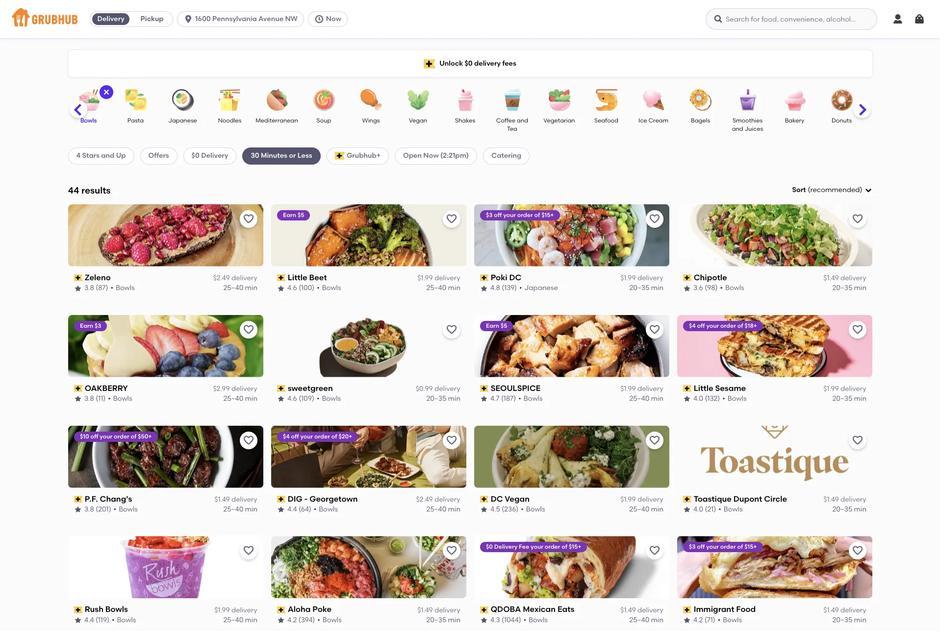 Task type: describe. For each thing, give the bounding box(es) containing it.
$3 off your order of $15+ for dc
[[486, 212, 554, 219]]

• bowls for dc vegan
[[521, 506, 545, 514]]

(100)
[[299, 284, 314, 293]]

• for sweetgreen
[[317, 395, 319, 403]]

25–40 min for oakberry
[[223, 395, 257, 403]]

4.0 (21)
[[694, 506, 716, 514]]

off for little
[[697, 323, 705, 330]]

vegetarian image
[[542, 89, 577, 111]]

chipotle logo image
[[677, 204, 873, 267]]

bowls for seoulspice
[[524, 395, 543, 403]]

georgetown
[[309, 495, 358, 504]]

$10 off your order of $50+
[[80, 434, 152, 440]]

seafood image
[[590, 89, 624, 111]]

$1.49 delivery for chipotle
[[824, 274, 867, 283]]

$2.99
[[213, 385, 230, 393]]

4.5
[[490, 506, 500, 514]]

$1.99 delivery for seoulspice
[[621, 385, 664, 393]]

bowls for p.f. chang's
[[119, 506, 138, 514]]

20–35 for toastique dupont circle
[[833, 506, 853, 514]]

$10
[[80, 434, 89, 440]]

immigrant food logo image
[[677, 537, 873, 599]]

or
[[289, 152, 296, 160]]

bowls up (119)
[[105, 606, 128, 615]]

$4 off your order of $18+
[[689, 323, 757, 330]]

delivery for qdoba mexican eats
[[638, 607, 664, 615]]

$1.49 delivery for aloha poke
[[418, 607, 460, 615]]

25–40 min for dig - georgetown
[[426, 506, 460, 514]]

coffee
[[496, 117, 516, 124]]

delivery for immigrant food
[[841, 607, 867, 615]]

4.6 for little beet
[[287, 284, 297, 293]]

1 vertical spatial now
[[424, 152, 439, 160]]

• for dig - georgetown
[[314, 506, 316, 514]]

soup image
[[307, 89, 341, 111]]

$1.99 for poki dc
[[621, 274, 636, 283]]

$5 for little beet
[[298, 212, 304, 219]]

• bowls for seoulspice
[[518, 395, 543, 403]]

• bowls for zeleno
[[110, 284, 135, 293]]

donuts
[[832, 117, 852, 124]]

$0.99 delivery
[[416, 385, 460, 393]]

(11)
[[96, 395, 105, 403]]

wings
[[362, 117, 380, 124]]

star icon image for zeleno
[[74, 285, 82, 293]]

• for toastique dupont circle
[[719, 506, 721, 514]]

3.8 for oakberry
[[84, 395, 94, 403]]

mediterranean image
[[260, 89, 294, 111]]

svg image inside 1600 pennsylvania avenue nw button
[[184, 14, 193, 24]]

noodles
[[218, 117, 242, 124]]

smoothies and juices
[[732, 117, 764, 133]]

4.6 (109)
[[287, 395, 314, 403]]

poki dc logo image
[[474, 204, 669, 267]]

circle
[[764, 495, 787, 504]]

tea
[[507, 126, 518, 133]]

coffee and tea image
[[495, 89, 530, 111]]

• japanese
[[519, 284, 558, 293]]

bakery image
[[778, 89, 812, 111]]

unlock
[[440, 59, 463, 68]]

coffee and tea
[[496, 117, 529, 133]]

wings image
[[354, 89, 388, 111]]

20–35 min for immigrant food
[[833, 617, 867, 625]]

less
[[298, 152, 312, 160]]

order for poki
[[517, 212, 533, 219]]

$1.49 for qdoba mexican eats
[[621, 607, 636, 615]]

3.8 (11)
[[84, 395, 105, 403]]

seoulspice
[[491, 384, 541, 393]]

• for chipotle
[[720, 284, 723, 293]]

earn $3
[[80, 323, 101, 330]]

offers
[[148, 152, 169, 160]]

subscription pass image for chipotle
[[683, 275, 692, 282]]

smoothies and juices image
[[731, 89, 765, 111]]

$2.99 delivery
[[213, 385, 257, 393]]

$0.99
[[416, 385, 433, 393]]

bowls for little sesame
[[728, 395, 747, 403]]

$2.49 for dig - georgetown
[[416, 496, 433, 504]]

20–35 min for chipotle
[[833, 284, 867, 293]]

1 horizontal spatial $0
[[465, 59, 473, 68]]

zeleno
[[84, 273, 111, 283]]

delivery for oakberry
[[232, 385, 257, 393]]

(1044)
[[502, 617, 521, 625]]

qdoba mexican eats logo image
[[474, 537, 669, 599]]

star icon image for little sesame
[[683, 396, 691, 404]]

now button
[[308, 11, 352, 27]]

$0 for $0 delivery fee your order of $15+
[[486, 544, 493, 551]]

1 vertical spatial $3
[[94, 323, 101, 330]]

(236)
[[502, 506, 518, 514]]

dupont
[[734, 495, 762, 504]]

star icon image for toastique dupont circle
[[683, 506, 691, 514]]

3.8 (87)
[[84, 284, 108, 293]]

(109)
[[299, 395, 314, 403]]

1600 pennsylvania avenue nw button
[[177, 11, 308, 27]]

zeleno logo image
[[68, 204, 263, 267]]

shakes image
[[448, 89, 483, 111]]

• bowls for dig - georgetown
[[314, 506, 338, 514]]

$1.99 for little beet
[[418, 274, 433, 283]]

4.7 (187)
[[490, 395, 516, 403]]

(71)
[[705, 617, 715, 625]]

noodles image
[[213, 89, 247, 111]]

delivery for dc vegan
[[638, 496, 664, 504]]

1 vertical spatial vegan
[[505, 495, 530, 504]]

stars
[[82, 152, 100, 160]]

little sesame
[[694, 384, 746, 393]]

star icon image for rush bowls
[[74, 617, 82, 625]]

$5 for seoulspice
[[501, 323, 507, 330]]

)
[[860, 186, 863, 194]]

recommended
[[811, 186, 860, 194]]

1 vertical spatial japanese
[[525, 284, 558, 293]]

star icon image for p.f. chang's
[[74, 506, 82, 514]]

$2.49 delivery for dig - georgetown
[[416, 496, 460, 504]]

earn for seoulspice
[[486, 323, 499, 330]]

20–35 for poki dc
[[629, 284, 649, 293]]

(394)
[[298, 617, 315, 625]]

4.0 for little sesame
[[694, 395, 703, 403]]

30 minutes or less
[[251, 152, 312, 160]]

off for poki
[[494, 212, 502, 219]]

4
[[76, 152, 81, 160]]

1600 pennsylvania avenue nw
[[195, 15, 298, 23]]

$1.49 delivery for p.f. chang's
[[215, 496, 257, 504]]

and for coffee and tea
[[517, 117, 529, 124]]

$20+
[[338, 434, 352, 440]]

delivery for p.f. chang's
[[232, 496, 257, 504]]

your for poki
[[503, 212, 516, 219]]

min for chipotle
[[854, 284, 867, 293]]

of for p.f. chang's
[[131, 434, 136, 440]]

subscription pass image for little beet
[[277, 275, 286, 282]]

0 horizontal spatial dc
[[491, 495, 503, 504]]

min for immigrant food
[[854, 617, 867, 625]]

p.f. chang's  logo image
[[68, 426, 263, 488]]

beet
[[309, 273, 327, 283]]

vegetarian
[[544, 117, 575, 124]]

of for little sesame
[[738, 323, 743, 330]]

min for zeleno
[[245, 284, 257, 293]]

4.8 (139)
[[490, 284, 517, 293]]

little beet logo image
[[271, 204, 466, 267]]

20–35 min for poki dc
[[629, 284, 664, 293]]

4.4 (64)
[[287, 506, 311, 514]]

dig
[[288, 495, 302, 504]]

25–40 min for little beet
[[426, 284, 460, 293]]

little for little sesame
[[694, 384, 713, 393]]

delivery for zeleno
[[232, 274, 257, 283]]

dc vegan logo image
[[474, 426, 669, 488]]

$1.49 delivery for immigrant food
[[824, 607, 867, 615]]

$1.99 for rush bowls
[[215, 607, 230, 615]]

4.6 (100)
[[287, 284, 314, 293]]

(139)
[[502, 284, 517, 293]]

minutes
[[261, 152, 287, 160]]

• for qdoba mexican eats
[[524, 617, 526, 625]]

seoulspice logo image
[[474, 315, 669, 378]]

delivery for chipotle
[[841, 274, 867, 283]]

Search for food, convenience, alcohol... search field
[[706, 8, 878, 30]]

• for aloha poke
[[317, 617, 320, 625]]

aloha poke
[[288, 606, 331, 615]]

main navigation navigation
[[0, 0, 941, 38]]

delivery for $0 delivery
[[201, 152, 228, 160]]

toastique dupont circle
[[694, 495, 787, 504]]

25–40 min for dc vegan
[[629, 506, 664, 514]]

$15+ for immigrant food
[[745, 544, 757, 551]]

off for p.f.
[[90, 434, 98, 440]]

aloha
[[288, 606, 311, 615]]

order for dig
[[314, 434, 330, 440]]

avenue
[[259, 15, 284, 23]]

fee
[[519, 544, 529, 551]]

star icon image for dig - georgetown
[[277, 506, 285, 514]]

1600
[[195, 15, 211, 23]]

$0 delivery
[[192, 152, 228, 160]]

p.f. chang's
[[84, 495, 132, 504]]

min for qdoba mexican eats
[[651, 617, 664, 625]]

now inside "button"
[[326, 15, 342, 23]]

$1.99 delivery for dc vegan
[[621, 496, 664, 504]]

min for aloha poke
[[448, 617, 460, 625]]

20–35 min for aloha poke
[[426, 617, 460, 625]]

fees
[[503, 59, 517, 68]]

cream
[[649, 117, 669, 124]]

eats
[[558, 606, 574, 615]]

earn $5 for little beet
[[283, 212, 304, 219]]

your for little
[[707, 323, 719, 330]]

$1.49 for immigrant food
[[824, 607, 839, 615]]

pickup
[[141, 15, 164, 23]]

4.2 (71)
[[694, 617, 715, 625]]



Task type: vqa. For each thing, say whether or not it's contained in the screenshot.


Task type: locate. For each thing, give the bounding box(es) containing it.
1 vertical spatial grubhub plus flag logo image
[[335, 152, 345, 160]]

(64)
[[298, 506, 311, 514]]

0 horizontal spatial svg image
[[314, 14, 324, 24]]

chang's
[[100, 495, 132, 504]]

1 horizontal spatial delivery
[[201, 152, 228, 160]]

0 horizontal spatial little
[[288, 273, 307, 283]]

• bowls for little beet
[[317, 284, 341, 293]]

4.2 down aloha
[[287, 617, 297, 625]]

4.8
[[490, 284, 500, 293]]

25–40 for zeleno
[[223, 284, 243, 293]]

0 vertical spatial 4.0
[[694, 395, 703, 403]]

japanese
[[168, 117, 197, 124], [525, 284, 558, 293]]

0 horizontal spatial earn $5
[[283, 212, 304, 219]]

3.8
[[84, 284, 94, 293], [84, 395, 94, 403], [84, 506, 94, 514]]

1 vertical spatial $2.49
[[416, 496, 433, 504]]

20–35 for aloha poke
[[426, 617, 446, 625]]

none field containing sort
[[793, 185, 873, 195]]

dig - georgetown
[[288, 495, 358, 504]]

pasta image
[[118, 89, 153, 111]]

1 vertical spatial and
[[732, 126, 744, 133]]

delivery for aloha poke
[[435, 607, 460, 615]]

• bowls
[[110, 284, 135, 293], [317, 284, 341, 293], [720, 284, 744, 293], [108, 395, 132, 403], [317, 395, 341, 403], [518, 395, 543, 403], [723, 395, 747, 403], [113, 506, 138, 514], [314, 506, 338, 514], [521, 506, 545, 514], [719, 506, 743, 514], [112, 617, 136, 625], [317, 617, 342, 625], [524, 617, 548, 625], [718, 617, 742, 625]]

• bowls down 'oakberry'
[[108, 395, 132, 403]]

• bowls down the beet
[[317, 284, 341, 293]]

(2:21pm)
[[441, 152, 469, 160]]

$0 right offers
[[192, 152, 200, 160]]

1 horizontal spatial 4.4
[[287, 506, 297, 514]]

• right (187)
[[518, 395, 521, 403]]

open
[[403, 152, 422, 160]]

subscription pass image left the dig
[[277, 496, 286, 503]]

1 horizontal spatial $15+
[[569, 544, 581, 551]]

now right nw
[[326, 15, 342, 23]]

and inside smoothies and juices
[[732, 126, 744, 133]]

1 horizontal spatial $3
[[486, 212, 493, 219]]

dc vegan
[[491, 495, 530, 504]]

star icon image for aloha poke
[[277, 617, 285, 625]]

bowls for chipotle
[[725, 284, 744, 293]]

delivery left fee
[[494, 544, 517, 551]]

japanese image
[[166, 89, 200, 111]]

1 vertical spatial 4.6
[[287, 395, 297, 403]]

vegan image
[[401, 89, 435, 111]]

0 vertical spatial dc
[[509, 273, 522, 283]]

vegan up (236)
[[505, 495, 530, 504]]

subscription pass image for rush bowls
[[74, 607, 83, 614]]

2 horizontal spatial delivery
[[494, 544, 517, 551]]

star icon image left 4.6 (109)
[[277, 396, 285, 404]]

bowls for qdoba mexican eats
[[529, 617, 548, 625]]

dc
[[509, 273, 522, 283], [491, 495, 503, 504]]

-
[[304, 495, 308, 504]]

3.8 left (87)
[[84, 284, 94, 293]]

• bowls down rush bowls
[[112, 617, 136, 625]]

• bowls right (236)
[[521, 506, 545, 514]]

20–35 min for sweetgreen
[[426, 395, 460, 403]]

• right (109)
[[317, 395, 319, 403]]

delivery left pickup
[[97, 15, 125, 23]]

and
[[517, 117, 529, 124], [732, 126, 744, 133], [101, 152, 114, 160]]

aloha poke logo image
[[271, 537, 466, 599]]

1 horizontal spatial $5
[[501, 323, 507, 330]]

juices
[[745, 126, 764, 133]]

and left up
[[101, 152, 114, 160]]

min
[[245, 284, 257, 293], [448, 284, 460, 293], [651, 284, 664, 293], [854, 284, 867, 293], [245, 395, 257, 403], [448, 395, 460, 403], [651, 395, 664, 403], [854, 395, 867, 403], [245, 506, 257, 514], [448, 506, 460, 514], [651, 506, 664, 514], [854, 506, 867, 514], [245, 617, 257, 625], [448, 617, 460, 625], [651, 617, 664, 625], [854, 617, 867, 625]]

save this restaurant image
[[446, 213, 458, 225], [243, 324, 254, 336], [446, 324, 458, 336], [649, 324, 661, 336], [852, 324, 864, 336], [446, 435, 458, 447], [649, 435, 661, 447], [852, 435, 864, 447], [446, 546, 458, 558], [649, 546, 661, 558], [852, 546, 864, 558]]

• down chang's
[[113, 506, 116, 514]]

star icon image left 4.4 (64)
[[277, 506, 285, 514]]

1 horizontal spatial and
[[517, 117, 529, 124]]

p.f.
[[84, 495, 98, 504]]

dc up (139)
[[509, 273, 522, 283]]

$1.49 delivery
[[824, 274, 867, 283], [215, 496, 257, 504], [824, 496, 867, 504], [418, 607, 460, 615], [621, 607, 664, 615], [824, 607, 867, 615]]

subscription pass image left poki
[[480, 275, 489, 282]]

japanese down japanese image
[[168, 117, 197, 124]]

1 vertical spatial $0
[[192, 152, 200, 160]]

1 horizontal spatial $2.49
[[416, 496, 433, 504]]

$0 delivery fee your order of $15+
[[486, 544, 581, 551]]

subscription pass image left immigrant
[[683, 607, 692, 614]]

0 vertical spatial little
[[288, 273, 307, 283]]

$4 down 3.6
[[689, 323, 696, 330]]

mexican
[[523, 606, 556, 615]]

25–40 min
[[223, 284, 257, 293], [426, 284, 460, 293], [223, 395, 257, 403], [629, 395, 664, 403], [223, 506, 257, 514], [426, 506, 460, 514], [629, 506, 664, 514], [223, 617, 257, 625], [629, 617, 664, 625]]

subscription pass image left little sesame at the right of page
[[683, 386, 692, 392]]

0 vertical spatial and
[[517, 117, 529, 124]]

bowls for oakberry
[[113, 395, 132, 403]]

seafood
[[595, 117, 619, 124]]

subscription pass image left little beet
[[277, 275, 286, 282]]

0 vertical spatial $5
[[298, 212, 304, 219]]

3 3.8 from the top
[[84, 506, 94, 514]]

subscription pass image for seoulspice
[[480, 386, 489, 392]]

1 vertical spatial $4
[[283, 434, 290, 440]]

3.6
[[694, 284, 703, 293]]

• right (71) at the right bottom of the page
[[718, 617, 721, 625]]

grubhub plus flag logo image for unlock $0 delivery fees
[[424, 59, 436, 68]]

sort
[[793, 186, 806, 194]]

bowls down rush bowls
[[117, 617, 136, 625]]

and for smoothies and juices
[[732, 126, 744, 133]]

of
[[534, 212, 540, 219], [738, 323, 743, 330], [131, 434, 136, 440], [331, 434, 337, 440], [562, 544, 567, 551], [737, 544, 743, 551]]

save this restaurant image for zeleno
[[243, 213, 254, 225]]

0 horizontal spatial $3 off your order of $15+
[[486, 212, 554, 219]]

grubhub plus flag logo image
[[424, 59, 436, 68], [335, 152, 345, 160]]

sort ( recommended )
[[793, 186, 863, 194]]

0 vertical spatial $4
[[689, 323, 696, 330]]

3.8 (201)
[[84, 506, 111, 514]]

• for immigrant food
[[718, 617, 721, 625]]

3.8 left (11)
[[84, 395, 94, 403]]

2 4.0 from the top
[[694, 506, 703, 514]]

0 vertical spatial $3 off your order of $15+
[[486, 212, 554, 219]]

subscription pass image left qdoba
[[480, 607, 489, 614]]

1 vertical spatial $3 off your order of $15+
[[689, 544, 757, 551]]

2 horizontal spatial $15+
[[745, 544, 757, 551]]

1 vertical spatial delivery
[[201, 152, 228, 160]]

chipotle
[[694, 273, 727, 283]]

2 4.2 from the left
[[694, 617, 703, 625]]

25–40 for oakberry
[[223, 395, 243, 403]]

$1.99
[[418, 274, 433, 283], [621, 274, 636, 283], [621, 385, 636, 393], [824, 385, 839, 393], [621, 496, 636, 504], [215, 607, 230, 615]]

0 horizontal spatial $4
[[283, 434, 290, 440]]

save this restaurant image
[[243, 213, 254, 225], [649, 213, 661, 225], [852, 213, 864, 225], [243, 435, 254, 447], [243, 546, 254, 558]]

1 horizontal spatial 4.2
[[694, 617, 703, 625]]

subscription pass image left seoulspice
[[480, 386, 489, 392]]

dc up the 4.5
[[491, 495, 503, 504]]

bowls for dc vegan
[[526, 506, 545, 514]]

• bowls right (87)
[[110, 284, 135, 293]]

None field
[[793, 185, 873, 195]]

• bowls down sesame
[[723, 395, 747, 403]]

• right (11)
[[108, 395, 111, 403]]

star icon image for little beet
[[277, 285, 285, 293]]

$15+ for poki dc
[[541, 212, 554, 219]]

1 horizontal spatial $3 off your order of $15+
[[689, 544, 757, 551]]

4.4 (119)
[[84, 617, 109, 625]]

4.4 for dig - georgetown
[[287, 506, 297, 514]]

little beet
[[288, 273, 327, 283]]

0 vertical spatial grubhub plus flag logo image
[[424, 59, 436, 68]]

min for rush bowls
[[245, 617, 257, 625]]

2 horizontal spatial $0
[[486, 544, 493, 551]]

dig - georgetown logo image
[[271, 426, 466, 488]]

and inside coffee and tea
[[517, 117, 529, 124]]

now right open
[[424, 152, 439, 160]]

immigrant food
[[694, 606, 756, 615]]

bowls down 'oakberry'
[[113, 395, 132, 403]]

bowls down toastique dupont circle at bottom
[[724, 506, 743, 514]]

delivery for seoulspice
[[638, 385, 664, 393]]

vegan down vegan image
[[409, 117, 427, 124]]

1 3.8 from the top
[[84, 284, 94, 293]]

mediterranean
[[256, 117, 298, 124]]

2 3.8 from the top
[[84, 395, 94, 403]]

25–40
[[223, 284, 243, 293], [426, 284, 446, 293], [223, 395, 243, 403], [629, 395, 649, 403], [223, 506, 243, 514], [426, 506, 446, 514], [629, 506, 649, 514], [223, 617, 243, 625], [629, 617, 649, 625]]

food
[[736, 606, 756, 615]]

min for dig - georgetown
[[448, 506, 460, 514]]

min for dc vegan
[[651, 506, 664, 514]]

0 horizontal spatial earn
[[80, 323, 93, 330]]

immigrant
[[694, 606, 734, 615]]

order
[[517, 212, 533, 219], [721, 323, 736, 330], [114, 434, 129, 440], [314, 434, 330, 440], [545, 544, 560, 551], [720, 544, 736, 551]]

• right (236)
[[521, 506, 524, 514]]

• bowls down immigrant food
[[718, 617, 742, 625]]

rush bowls logo image
[[68, 537, 263, 599]]

4.6
[[287, 284, 297, 293], [287, 395, 297, 403]]

subscription pass image for qdoba mexican eats
[[480, 607, 489, 614]]

0 vertical spatial $2.49 delivery
[[213, 274, 257, 283]]

0 horizontal spatial $15+
[[541, 212, 554, 219]]

min for poki dc
[[651, 284, 664, 293]]

$2.49 delivery
[[213, 274, 257, 283], [416, 496, 460, 504]]

1 horizontal spatial $2.49 delivery
[[416, 496, 460, 504]]

bowls right (236)
[[526, 506, 545, 514]]

(21)
[[705, 506, 716, 514]]

star icon image
[[74, 285, 82, 293], [277, 285, 285, 293], [480, 285, 488, 293], [683, 285, 691, 293], [74, 396, 82, 404], [277, 396, 285, 404], [480, 396, 488, 404], [683, 396, 691, 404], [74, 506, 82, 514], [277, 506, 285, 514], [480, 506, 488, 514], [683, 506, 691, 514], [74, 617, 82, 625], [277, 617, 285, 625], [480, 617, 488, 625], [683, 617, 691, 625]]

bowls down chang's
[[119, 506, 138, 514]]

0 horizontal spatial grubhub plus flag logo image
[[335, 152, 345, 160]]

ice cream
[[639, 117, 669, 124]]

• for zeleno
[[110, 284, 113, 293]]

grubhub plus flag logo image left unlock
[[424, 59, 436, 68]]

0 vertical spatial 3.8
[[84, 284, 94, 293]]

donuts image
[[825, 89, 859, 111]]

$18+
[[745, 323, 757, 330]]

4.3 (1044)
[[490, 617, 521, 625]]

1 horizontal spatial earn $5
[[486, 323, 507, 330]]

star icon image left 3.8 (201)
[[74, 506, 82, 514]]

delivery down noodles
[[201, 152, 228, 160]]

star icon image for immigrant food
[[683, 617, 691, 625]]

0 vertical spatial $2.49
[[213, 274, 230, 283]]

0 horizontal spatial $2.49 delivery
[[213, 274, 257, 283]]

(87)
[[96, 284, 108, 293]]

(187)
[[501, 395, 516, 403]]

$4 for dig
[[283, 434, 290, 440]]

0 vertical spatial 4.6
[[287, 284, 297, 293]]

up
[[116, 152, 126, 160]]

little up 4.0 (132)
[[694, 384, 713, 393]]

little up "4.6 (100)"
[[288, 273, 307, 283]]

$50+
[[138, 434, 152, 440]]

subscription pass image for aloha poke
[[277, 607, 286, 614]]

• bowls down poke
[[317, 617, 342, 625]]

• bowls for p.f. chang's
[[113, 506, 138, 514]]

bowls down the beet
[[322, 284, 341, 293]]

$1.99 for little sesame
[[824, 385, 839, 393]]

• right (139)
[[519, 284, 522, 293]]

oakberry
[[84, 384, 128, 393]]

min for oakberry
[[245, 395, 257, 403]]

delivery for rush bowls
[[232, 607, 257, 615]]

0 horizontal spatial $0
[[192, 152, 200, 160]]

4.0 left (21)
[[694, 506, 703, 514]]

pennsylvania
[[212, 15, 257, 23]]

svg image
[[892, 13, 904, 25], [314, 14, 324, 24]]

bowls down sweetgreen
[[322, 395, 341, 403]]

1 horizontal spatial grubhub plus flag logo image
[[424, 59, 436, 68]]

bowls for sweetgreen
[[322, 395, 341, 403]]

• bowls down sweetgreen
[[317, 395, 341, 403]]

bowls image
[[71, 89, 106, 111]]

0 horizontal spatial 4.4
[[84, 617, 94, 625]]

$1.99 for seoulspice
[[621, 385, 636, 393]]

0 vertical spatial $0
[[465, 59, 473, 68]]

1 4.6 from the top
[[287, 284, 297, 293]]

• right (64)
[[314, 506, 316, 514]]

star icon image left 3.8 (87)
[[74, 285, 82, 293]]

1 horizontal spatial earn
[[283, 212, 296, 219]]

44 results
[[68, 185, 111, 196]]

earn for oakberry
[[80, 323, 93, 330]]

$4 down 4.6 (109)
[[283, 434, 290, 440]]

grubhub plus flag logo image for grubhub+
[[335, 152, 345, 160]]

$3 off your order of $15+
[[486, 212, 554, 219], [689, 544, 757, 551]]

star icon image left 3.8 (11)
[[74, 396, 82, 404]]

your for p.f.
[[100, 434, 112, 440]]

1 vertical spatial 4.0
[[694, 506, 703, 514]]

$0 left fee
[[486, 544, 493, 551]]

0 horizontal spatial delivery
[[97, 15, 125, 23]]

$1.49 for toastique dupont circle
[[824, 496, 839, 504]]

oakberry logo image
[[68, 315, 263, 378]]

25–40 min for p.f. chang's
[[223, 506, 257, 514]]

2 horizontal spatial earn
[[486, 323, 499, 330]]

subscription pass image left rush
[[74, 607, 83, 614]]

bowls
[[80, 117, 97, 124], [116, 284, 135, 293], [322, 284, 341, 293], [725, 284, 744, 293], [113, 395, 132, 403], [322, 395, 341, 403], [524, 395, 543, 403], [728, 395, 747, 403], [119, 506, 138, 514], [319, 506, 338, 514], [526, 506, 545, 514], [724, 506, 743, 514], [105, 606, 128, 615], [117, 617, 136, 625], [323, 617, 342, 625], [529, 617, 548, 625], [723, 617, 742, 625]]

$1.99 delivery for little sesame
[[824, 385, 867, 393]]

1 horizontal spatial dc
[[509, 273, 522, 283]]

star icon image left 4.0 (21)
[[683, 506, 691, 514]]

star icon image left 4.3 at the bottom right of the page
[[480, 617, 488, 625]]

subscription pass image left sweetgreen
[[277, 386, 286, 392]]

smoothies
[[733, 117, 763, 124]]

$1.99 for dc vegan
[[621, 496, 636, 504]]

4.2 for aloha poke
[[287, 617, 297, 625]]

star icon image for dc vegan
[[480, 506, 488, 514]]

save this restaurant image for rush bowls
[[243, 546, 254, 558]]

2 vertical spatial $0
[[486, 544, 493, 551]]

sweetgreen
[[288, 384, 333, 393]]

• bowls right (98)
[[720, 284, 744, 293]]

• bowls for little sesame
[[723, 395, 747, 403]]

0 horizontal spatial japanese
[[168, 117, 197, 124]]

4.6 left (109)
[[287, 395, 297, 403]]

little
[[288, 273, 307, 283], [694, 384, 713, 393]]

$15+
[[541, 212, 554, 219], [569, 544, 581, 551], [745, 544, 757, 551]]

1 4.2 from the left
[[287, 617, 297, 625]]

delivery
[[474, 59, 501, 68], [232, 274, 257, 283], [435, 274, 460, 283], [638, 274, 664, 283], [841, 274, 867, 283], [232, 385, 257, 393], [435, 385, 460, 393], [638, 385, 664, 393], [841, 385, 867, 393], [232, 496, 257, 504], [435, 496, 460, 504], [638, 496, 664, 504], [841, 496, 867, 504], [232, 607, 257, 615], [435, 607, 460, 615], [638, 607, 664, 615], [841, 607, 867, 615]]

4.7
[[490, 395, 499, 403]]

0 horizontal spatial and
[[101, 152, 114, 160]]

1 horizontal spatial svg image
[[892, 13, 904, 25]]

• for rush bowls
[[112, 617, 114, 625]]

4.6 left (100)
[[287, 284, 297, 293]]

1 horizontal spatial little
[[694, 384, 713, 393]]

• bowls for aloha poke
[[317, 617, 342, 625]]

poki
[[491, 273, 507, 283]]

1 vertical spatial little
[[694, 384, 713, 393]]

0 vertical spatial $3
[[486, 212, 493, 219]]

1 vertical spatial 4.4
[[84, 617, 94, 625]]

and up tea on the right
[[517, 117, 529, 124]]

0 horizontal spatial now
[[326, 15, 342, 23]]

0 vertical spatial now
[[326, 15, 342, 23]]

1 vertical spatial $2.49 delivery
[[416, 496, 460, 504]]

1 horizontal spatial japanese
[[525, 284, 558, 293]]

$4
[[689, 323, 696, 330], [283, 434, 290, 440]]

bowls right (98)
[[725, 284, 744, 293]]

little sesame logo image
[[677, 315, 873, 378]]

earn for little beet
[[283, 212, 296, 219]]

(
[[808, 186, 811, 194]]

of for poki dc
[[534, 212, 540, 219]]

4.4 down the dig
[[287, 506, 297, 514]]

• bowls for rush bowls
[[112, 617, 136, 625]]

svg image inside field
[[865, 187, 873, 194]]

delivery inside button
[[97, 15, 125, 23]]

sweetgreen logo image
[[271, 315, 466, 378]]

1 horizontal spatial now
[[424, 152, 439, 160]]

2 vertical spatial $3
[[689, 544, 696, 551]]

rush bowls
[[84, 606, 128, 615]]

0 vertical spatial 4.4
[[287, 506, 297, 514]]

4.0 left (132)
[[694, 395, 703, 403]]

$0 right unlock
[[465, 59, 473, 68]]

subscription pass image left p.f.
[[74, 496, 83, 503]]

$1.99 delivery
[[418, 274, 460, 283], [621, 274, 664, 283], [621, 385, 664, 393], [824, 385, 867, 393], [621, 496, 664, 504], [215, 607, 257, 615]]

open now (2:21pm)
[[403, 152, 469, 160]]

4 stars and up
[[76, 152, 126, 160]]

4.0 (132)
[[694, 395, 720, 403]]

bowls down the bowls image
[[80, 117, 97, 124]]

1 horizontal spatial $4
[[689, 323, 696, 330]]

1 vertical spatial $5
[[501, 323, 507, 330]]

qdoba mexican eats
[[491, 606, 574, 615]]

• bowls down seoulspice
[[518, 395, 543, 403]]

bowls right (87)
[[116, 284, 135, 293]]

(119)
[[95, 617, 109, 625]]

japanese right (139)
[[525, 284, 558, 293]]

• bowls down chang's
[[113, 506, 138, 514]]

20–35 for immigrant food
[[833, 617, 853, 625]]

• bowls for oakberry
[[108, 395, 132, 403]]

1 4.0 from the top
[[694, 395, 703, 403]]

bowls down poke
[[323, 617, 342, 625]]

subscription pass image
[[74, 275, 83, 282], [277, 275, 286, 282], [480, 275, 489, 282], [683, 275, 692, 282], [683, 386, 692, 392], [277, 496, 286, 503], [480, 496, 489, 503]]

• bowls down dig - georgetown
[[314, 506, 338, 514]]

grubhub plus flag logo image left "grubhub+"
[[335, 152, 345, 160]]

• for oakberry
[[108, 395, 111, 403]]

$1.49 for chipotle
[[824, 274, 839, 283]]

0 vertical spatial japanese
[[168, 117, 197, 124]]

0 horizontal spatial vegan
[[409, 117, 427, 124]]

4.0
[[694, 395, 703, 403], [694, 506, 703, 514]]

subscription pass image for immigrant food
[[683, 607, 692, 614]]

1 vertical spatial earn $5
[[486, 323, 507, 330]]

2 vertical spatial delivery
[[494, 544, 517, 551]]

25–40 for p.f. chang's
[[223, 506, 243, 514]]

• right (87)
[[110, 284, 113, 293]]

$1.49 for aloha poke
[[418, 607, 433, 615]]

20–35 for sweetgreen
[[426, 395, 446, 403]]

subscription pass image left zeleno
[[74, 275, 83, 282]]

20–35 for little sesame
[[833, 395, 853, 403]]

subscription pass image left toastique
[[683, 496, 692, 503]]

1 vertical spatial 3.8
[[84, 395, 94, 403]]

25–40 for seoulspice
[[629, 395, 649, 403]]

your for immigrant
[[706, 544, 719, 551]]

0 vertical spatial delivery
[[97, 15, 125, 23]]

2 vertical spatial and
[[101, 152, 114, 160]]

4.2 for immigrant food
[[694, 617, 703, 625]]

$0 for $0 delivery
[[192, 152, 200, 160]]

0 horizontal spatial $2.49
[[213, 274, 230, 283]]

• down the beet
[[317, 284, 320, 293]]

svg image inside now "button"
[[314, 14, 324, 24]]

2 horizontal spatial and
[[732, 126, 744, 133]]

shakes
[[455, 117, 476, 124]]

1 horizontal spatial vegan
[[505, 495, 530, 504]]

• bowls down qdoba mexican eats
[[524, 617, 548, 625]]

0 vertical spatial earn $5
[[283, 212, 304, 219]]

0 horizontal spatial $5
[[298, 212, 304, 219]]

pasta
[[127, 117, 144, 124]]

bowls down immigrant food
[[723, 617, 742, 625]]

• bowls down toastique dupont circle at bottom
[[719, 506, 743, 514]]

4.4 down rush
[[84, 617, 94, 625]]

toastique
[[694, 495, 732, 504]]

0 vertical spatial vegan
[[409, 117, 427, 124]]

$1.49 for p.f. chang's
[[215, 496, 230, 504]]

3.8 for zeleno
[[84, 284, 94, 293]]

4.2 left (71) at the right bottom of the page
[[694, 617, 703, 625]]

star icon image for oakberry
[[74, 396, 82, 404]]

star icon image left the "4.2 (71)"
[[683, 617, 691, 625]]

(201)
[[96, 506, 111, 514]]

delivery for dig - georgetown
[[435, 496, 460, 504]]

vegan
[[409, 117, 427, 124], [505, 495, 530, 504]]

subscription pass image left aloha
[[277, 607, 286, 614]]

save this restaurant image for chipotle
[[852, 213, 864, 225]]

30
[[251, 152, 259, 160]]

bagels image
[[684, 89, 718, 111]]

star icon image left "4.6 (100)"
[[277, 285, 285, 293]]

svg image
[[914, 13, 926, 25], [184, 14, 193, 24], [714, 14, 724, 24], [102, 88, 110, 96], [865, 187, 873, 194]]

delivery button
[[90, 11, 132, 27]]

2 horizontal spatial $3
[[689, 544, 696, 551]]

• down little sesame at the right of page
[[723, 395, 725, 403]]

• for little beet
[[317, 284, 320, 293]]

$0
[[465, 59, 473, 68], [192, 152, 200, 160], [486, 544, 493, 551]]

soup
[[317, 117, 331, 124]]

1 vertical spatial dc
[[491, 495, 503, 504]]

toastique dupont circle logo image
[[677, 426, 873, 488]]

0 horizontal spatial $3
[[94, 323, 101, 330]]

subscription pass image
[[74, 386, 83, 392], [277, 386, 286, 392], [480, 386, 489, 392], [74, 496, 83, 503], [683, 496, 692, 503], [74, 607, 83, 614], [277, 607, 286, 614], [480, 607, 489, 614], [683, 607, 692, 614]]

delivery for little beet
[[435, 274, 460, 283]]

2 vertical spatial 3.8
[[84, 506, 94, 514]]

delivery for toastique dupont circle
[[841, 496, 867, 504]]

star icon image left 4.8
[[480, 285, 488, 293]]

4.5 (236)
[[490, 506, 518, 514]]

bagels
[[691, 117, 710, 124]]

•
[[110, 284, 113, 293], [317, 284, 320, 293], [519, 284, 522, 293], [720, 284, 723, 293], [108, 395, 111, 403], [317, 395, 319, 403], [518, 395, 521, 403], [723, 395, 725, 403], [113, 506, 116, 514], [314, 506, 316, 514], [521, 506, 524, 514], [719, 506, 721, 514], [112, 617, 114, 625], [317, 617, 320, 625], [524, 617, 526, 625], [718, 617, 721, 625]]

• right (21)
[[719, 506, 721, 514]]

subscription pass image left 'oakberry'
[[74, 386, 83, 392]]

ice cream image
[[637, 89, 671, 111]]

your for dig
[[300, 434, 313, 440]]

bowls down 'mexican'
[[529, 617, 548, 625]]

star icon image left '4.7'
[[480, 396, 488, 404]]

3.6 (98)
[[694, 284, 718, 293]]

0 horizontal spatial 4.2
[[287, 617, 297, 625]]

20–35 min for toastique dupont circle
[[833, 506, 867, 514]]

• right (119)
[[112, 617, 114, 625]]

2 4.6 from the top
[[287, 395, 297, 403]]

• right (98)
[[720, 284, 723, 293]]



